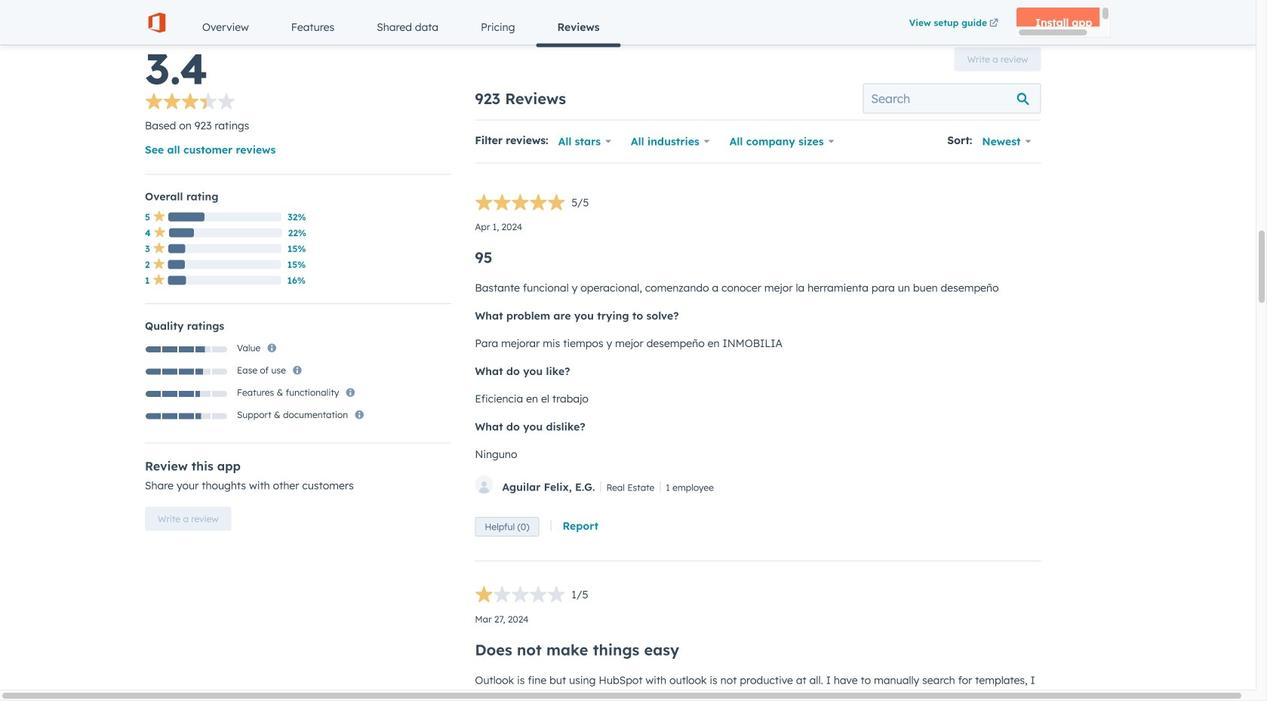 Task type: vqa. For each thing, say whether or not it's contained in the screenshot.
22% of users left a 4 star review. 'progress bar'
yes



Task type: locate. For each thing, give the bounding box(es) containing it.
navigation
[[181, 9, 903, 47]]

overall rating meter
[[145, 92, 236, 114], [475, 193, 589, 215], [145, 346, 228, 353], [145, 368, 228, 376], [145, 390, 228, 398], [145, 413, 228, 420], [475, 586, 589, 607]]

16% of users left a 1 star review. progress bar
[[168, 276, 186, 285]]

Search reviews search field
[[863, 83, 1041, 113]]

15% of users left a 2 star review. progress bar
[[168, 260, 185, 269]]

32% of users left a 5 star review. progress bar
[[168, 212, 205, 221]]



Task type: describe. For each thing, give the bounding box(es) containing it.
15% of users left a 3 star review. progress bar
[[168, 244, 185, 253]]

22% of users left a 4 star review. progress bar
[[169, 228, 194, 237]]



